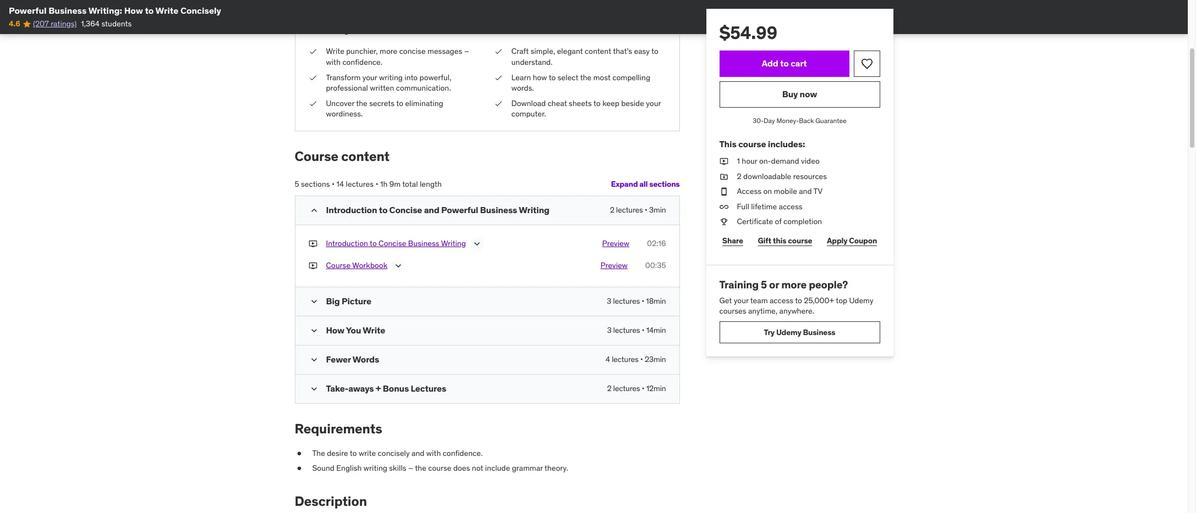 Task type: locate. For each thing, give the bounding box(es) containing it.
1 horizontal spatial 5
[[761, 278, 767, 292]]

2 horizontal spatial the
[[580, 72, 591, 82]]

3 lectures • 14min
[[607, 326, 666, 335]]

small image
[[308, 205, 319, 216], [308, 384, 319, 395]]

0 vertical spatial writing
[[379, 72, 403, 82]]

0 vertical spatial the
[[580, 72, 591, 82]]

uncover
[[326, 98, 354, 108]]

to right writing:
[[145, 5, 154, 16]]

30-
[[753, 117, 764, 125]]

of
[[775, 217, 782, 227]]

writing up written
[[379, 72, 403, 82]]

try
[[764, 328, 775, 338]]

xsmall image for certificate
[[719, 217, 728, 228]]

2 vertical spatial the
[[415, 464, 426, 474]]

apply coupon
[[827, 236, 877, 246]]

elegant
[[557, 46, 583, 56]]

1 horizontal spatial udemy
[[849, 296, 873, 306]]

1 horizontal spatial writing
[[519, 205, 549, 216]]

0 horizontal spatial with
[[326, 57, 341, 67]]

2 vertical spatial course
[[428, 464, 451, 474]]

xsmall image for the
[[295, 449, 303, 459]]

the inside uncover the secrets to eliminating wordiness.
[[356, 98, 367, 108]]

0 horizontal spatial how
[[124, 5, 143, 16]]

content left that's
[[585, 46, 611, 56]]

money-
[[777, 117, 799, 125]]

2 horizontal spatial write
[[363, 325, 385, 336]]

course left workbook
[[326, 261, 351, 271]]

length
[[420, 179, 442, 189]]

concise for and
[[389, 205, 422, 216]]

– inside write punchier, more concise messages – with confidence.
[[464, 46, 469, 56]]

1 introduction from the top
[[326, 205, 377, 216]]

concise
[[389, 205, 422, 216], [379, 239, 406, 249]]

2 vertical spatial write
[[363, 325, 385, 336]]

small image for how
[[308, 326, 319, 337]]

2 small image from the top
[[308, 326, 319, 337]]

0 horizontal spatial more
[[380, 46, 397, 56]]

small image
[[308, 296, 319, 307], [308, 326, 319, 337], [308, 355, 319, 366]]

xsmall image left access
[[719, 187, 728, 197]]

content up 5 sections • 14 lectures • 1h 9m total length
[[341, 148, 390, 165]]

fewer
[[326, 354, 351, 365]]

1 vertical spatial course
[[788, 236, 812, 246]]

udemy inside training 5 or more people? get your team access to 25,000+ top udemy courses anytime, anywhere.
[[849, 296, 873, 306]]

2 3 from the top
[[607, 326, 611, 335]]

lectures for big picture
[[613, 296, 640, 306]]

0 horizontal spatial content
[[341, 148, 390, 165]]

1 vertical spatial concise
[[379, 239, 406, 249]]

lectures down expand
[[616, 205, 643, 215]]

and for powerful
[[424, 205, 439, 216]]

0 horizontal spatial course
[[428, 464, 451, 474]]

–
[[464, 46, 469, 56], [408, 464, 413, 474]]

the right 'skills'
[[415, 464, 426, 474]]

write left concisely
[[155, 5, 178, 16]]

lectures for introduction to concise and powerful business writing
[[616, 205, 643, 215]]

computer.
[[511, 109, 546, 119]]

to right secrets
[[396, 98, 403, 108]]

5 left or
[[761, 278, 767, 292]]

0 vertical spatial with
[[326, 57, 341, 67]]

powerful up 4.6
[[9, 5, 47, 16]]

the left most
[[580, 72, 591, 82]]

introduction up course workbook in the bottom of the page
[[326, 239, 368, 249]]

writing for into
[[379, 72, 403, 82]]

3 small image from the top
[[308, 355, 319, 366]]

confidence. inside write punchier, more concise messages – with confidence.
[[342, 57, 382, 67]]

0 vertical spatial concise
[[389, 205, 422, 216]]

anywhere.
[[779, 307, 814, 317]]

1 horizontal spatial more
[[781, 278, 807, 292]]

writing inside transform your writing into powerful, professional written communication.
[[379, 72, 403, 82]]

0 vertical spatial confidence.
[[342, 57, 382, 67]]

xsmall image for uncover
[[308, 98, 317, 109]]

small image left you
[[308, 326, 319, 337]]

3
[[607, 296, 611, 306], [607, 326, 611, 335]]

• left 18min
[[642, 296, 644, 306]]

0 horizontal spatial udemy
[[776, 328, 801, 338]]

0 vertical spatial udemy
[[849, 296, 873, 306]]

0 vertical spatial content
[[585, 46, 611, 56]]

show lecture description image for introduction to concise business writing
[[471, 239, 482, 250]]

show lecture description image down introduction to concise and powerful business writing
[[471, 239, 482, 250]]

0 vertical spatial course
[[295, 148, 338, 165]]

demand
[[771, 156, 799, 166]]

udemy right top
[[849, 296, 873, 306]]

xsmall image
[[308, 46, 317, 57], [308, 72, 317, 83], [308, 98, 317, 109], [719, 187, 728, 197], [719, 202, 728, 213], [308, 261, 317, 271]]

2 horizontal spatial course
[[788, 236, 812, 246]]

sections right all
[[649, 180, 680, 189]]

lectures left 14min
[[613, 326, 640, 335]]

1 horizontal spatial show lecture description image
[[471, 239, 482, 250]]

beside
[[621, 98, 644, 108]]

expand all sections button
[[611, 174, 680, 196]]

0 horizontal spatial 5
[[295, 179, 299, 189]]

1 vertical spatial small image
[[308, 326, 319, 337]]

access down or
[[770, 296, 793, 306]]

more
[[380, 46, 397, 56], [781, 278, 807, 292]]

lectures
[[411, 383, 446, 394]]

access inside training 5 or more people? get your team access to 25,000+ top udemy courses anytime, anywhere.
[[770, 296, 793, 306]]

access down 'mobile'
[[779, 202, 803, 212]]

select
[[558, 72, 578, 82]]

xsmall image for download
[[494, 98, 503, 109]]

to inside learn how to select the most compelling words.
[[549, 72, 556, 82]]

lectures left 18min
[[613, 296, 640, 306]]

sections left 14
[[301, 179, 330, 189]]

3 for big picture
[[607, 296, 611, 306]]

show lecture description image
[[471, 239, 482, 250], [393, 261, 404, 272]]

this
[[719, 139, 736, 150]]

• for fewer words
[[640, 355, 643, 365]]

1 horizontal spatial content
[[585, 46, 611, 56]]

and down length
[[424, 205, 439, 216]]

downloadable
[[743, 171, 791, 181]]

small image left fewer
[[308, 355, 319, 366]]

0 vertical spatial small image
[[308, 205, 319, 216]]

2 down expand
[[610, 205, 614, 215]]

lectures
[[346, 179, 374, 189], [616, 205, 643, 215], [613, 296, 640, 306], [613, 326, 640, 335], [612, 355, 639, 365], [613, 384, 640, 394]]

1 vertical spatial udemy
[[776, 328, 801, 338]]

0 vertical spatial your
[[362, 72, 377, 82]]

3 for how you write
[[607, 326, 611, 335]]

and left tv
[[799, 187, 812, 197]]

0 vertical spatial 3
[[607, 296, 611, 306]]

1 horizontal spatial write
[[326, 46, 344, 56]]

small image for take-
[[308, 384, 319, 395]]

• left 12min at bottom
[[642, 384, 645, 394]]

more right or
[[781, 278, 807, 292]]

download
[[511, 98, 546, 108]]

concise up workbook
[[379, 239, 406, 249]]

2 vertical spatial small image
[[308, 355, 319, 366]]

introduction to concise business writing
[[326, 239, 466, 249]]

lectures right 14
[[346, 179, 374, 189]]

to right how
[[549, 72, 556, 82]]

1 vertical spatial powerful
[[441, 205, 478, 216]]

introduction down 14
[[326, 205, 377, 216]]

2 vertical spatial 2
[[607, 384, 611, 394]]

1 horizontal spatial the
[[415, 464, 426, 474]]

1 vertical spatial writing
[[364, 464, 387, 474]]

12min
[[646, 384, 666, 394]]

2 down '4'
[[607, 384, 611, 394]]

0 horizontal spatial writing
[[441, 239, 466, 249]]

(207 ratings)
[[33, 19, 77, 29]]

xsmall image for 2
[[719, 171, 728, 182]]

1 vertical spatial 5
[[761, 278, 767, 292]]

1 vertical spatial more
[[781, 278, 807, 292]]

to left cart in the right top of the page
[[780, 58, 789, 69]]

small image left big
[[308, 296, 319, 307]]

powerful down length
[[441, 205, 478, 216]]

more left concise
[[380, 46, 397, 56]]

back
[[799, 117, 814, 125]]

25,000+
[[804, 296, 834, 306]]

sections inside dropdown button
[[649, 180, 680, 189]]

0 vertical spatial powerful
[[9, 5, 47, 16]]

to down 1h 9m
[[379, 205, 387, 216]]

• for big picture
[[642, 296, 644, 306]]

lectures for how you write
[[613, 326, 640, 335]]

1 vertical spatial content
[[341, 148, 390, 165]]

1 vertical spatial confidence.
[[443, 449, 483, 459]]

that's
[[613, 46, 632, 56]]

udemy
[[849, 296, 873, 306], [776, 328, 801, 338]]

lectures left 12min at bottom
[[613, 384, 640, 394]]

get
[[719, 296, 732, 306]]

0 horizontal spatial the
[[356, 98, 367, 108]]

to up workbook
[[370, 239, 377, 249]]

writing inside introduction to concise business writing button
[[441, 239, 466, 249]]

keep
[[602, 98, 619, 108]]

0 vertical spatial course
[[738, 139, 766, 150]]

hour
[[742, 156, 757, 166]]

how left you
[[326, 325, 344, 336]]

bonus
[[383, 383, 409, 394]]

1 vertical spatial show lecture description image
[[393, 261, 404, 272]]

cart
[[791, 58, 807, 69]]

craft
[[511, 46, 529, 56]]

2 introduction from the top
[[326, 239, 368, 249]]

1 vertical spatial small image
[[308, 384, 319, 395]]

to up anywhere.
[[795, 296, 802, 306]]

introduction for introduction to concise business writing
[[326, 239, 368, 249]]

14
[[336, 179, 344, 189]]

1 vertical spatial with
[[426, 449, 441, 459]]

1 small image from the top
[[308, 205, 319, 216]]

1 horizontal spatial your
[[646, 98, 661, 108]]

preview left 00:35 in the right of the page
[[601, 261, 628, 271]]

0 vertical spatial how
[[124, 5, 143, 16]]

• for introduction to concise and powerful business writing
[[645, 205, 647, 215]]

1 horizontal spatial powerful
[[441, 205, 478, 216]]

lectures for fewer words
[[612, 355, 639, 365]]

0 vertical spatial small image
[[308, 296, 319, 307]]

0 vertical spatial more
[[380, 46, 397, 56]]

to left keep
[[594, 98, 601, 108]]

1 vertical spatial 3
[[607, 326, 611, 335]]

or
[[769, 278, 779, 292]]

• left 23min
[[640, 355, 643, 365]]

write right you
[[363, 325, 385, 336]]

introduction inside introduction to concise business writing button
[[326, 239, 368, 249]]

more inside write punchier, more concise messages – with confidence.
[[380, 46, 397, 56]]

sound
[[312, 464, 334, 474]]

expand all sections
[[611, 180, 680, 189]]

business
[[49, 5, 87, 16], [480, 205, 517, 216], [408, 239, 439, 249], [803, 328, 835, 338]]

0 vertical spatial writing
[[519, 205, 549, 216]]

xsmall image down what
[[308, 46, 317, 57]]

write
[[359, 449, 376, 459]]

and right 'concisely'
[[412, 449, 424, 459]]

1 vertical spatial how
[[326, 325, 344, 336]]

sections
[[301, 179, 330, 189], [649, 180, 680, 189]]

eliminating
[[405, 98, 443, 108]]

1 vertical spatial access
[[770, 296, 793, 306]]

– right 'skills'
[[408, 464, 413, 474]]

to right 'easy'
[[651, 46, 658, 56]]

1 vertical spatial –
[[408, 464, 413, 474]]

course left does
[[428, 464, 451, 474]]

0 vertical spatial and
[[799, 187, 812, 197]]

– right messages
[[464, 46, 469, 56]]

1 3 from the top
[[607, 296, 611, 306]]

messages
[[427, 46, 462, 56]]

with up sound english writing skills – the course does not include grammar theory.
[[426, 449, 441, 459]]

1 vertical spatial 2
[[610, 205, 614, 215]]

3min
[[649, 205, 666, 215]]

00:35
[[645, 261, 666, 271]]

0 horizontal spatial confidence.
[[342, 57, 382, 67]]

course inside course workbook button
[[326, 261, 351, 271]]

more inside training 5 or more people? get your team access to 25,000+ top udemy courses anytime, anywhere.
[[781, 278, 807, 292]]

xsmall image for 1
[[719, 156, 728, 167]]

wishlist image
[[860, 57, 873, 70]]

xsmall image for access
[[719, 187, 728, 197]]

xsmall image for write
[[308, 46, 317, 57]]

how up students
[[124, 5, 143, 16]]

your up courses
[[734, 296, 749, 306]]

concise
[[399, 46, 426, 56]]

content
[[585, 46, 611, 56], [341, 148, 390, 165]]

the
[[312, 449, 325, 459]]

2 small image from the top
[[308, 384, 319, 395]]

2 vertical spatial and
[[412, 449, 424, 459]]

5 left 14
[[295, 179, 299, 189]]

with inside write punchier, more concise messages – with confidence.
[[326, 57, 341, 67]]

1 vertical spatial your
[[646, 98, 661, 108]]

0 vertical spatial introduction
[[326, 205, 377, 216]]

try udemy business link
[[719, 322, 880, 344]]

1 vertical spatial and
[[424, 205, 439, 216]]

to inside introduction to concise business writing button
[[370, 239, 377, 249]]

xsmall image left the transform
[[308, 72, 317, 83]]

resources
[[793, 171, 827, 181]]

xsmall image left uncover
[[308, 98, 317, 109]]

your right beside
[[646, 98, 661, 108]]

confidence. up does
[[443, 449, 483, 459]]

with for what you'll learn
[[326, 57, 341, 67]]

and
[[799, 187, 812, 197], [424, 205, 439, 216], [412, 449, 424, 459]]

take-aways + bonus lectures
[[326, 383, 446, 394]]

lectures right '4'
[[612, 355, 639, 365]]

0 vertical spatial 5
[[295, 179, 299, 189]]

confidence. down punchier, at top
[[342, 57, 382, 67]]

writing for skills
[[364, 464, 387, 474]]

3 up 3 lectures • 14min at right
[[607, 296, 611, 306]]

writing down the write
[[364, 464, 387, 474]]

14min
[[646, 326, 666, 335]]

course
[[295, 148, 338, 165], [326, 261, 351, 271]]

0 horizontal spatial sections
[[301, 179, 330, 189]]

2 horizontal spatial your
[[734, 296, 749, 306]]

• left 3min at right
[[645, 205, 647, 215]]

1 horizontal spatial with
[[426, 449, 441, 459]]

your up written
[[362, 72, 377, 82]]

write down what
[[326, 46, 344, 56]]

concise down the total
[[389, 205, 422, 216]]

written
[[370, 83, 394, 93]]

udemy right try
[[776, 328, 801, 338]]

your inside download cheat sheets to keep beside your computer.
[[646, 98, 661, 108]]

write inside write punchier, more concise messages – with confidence.
[[326, 46, 344, 56]]

and for tv
[[799, 187, 812, 197]]

1 horizontal spatial confidence.
[[443, 449, 483, 459]]

0 horizontal spatial show lecture description image
[[393, 261, 404, 272]]

fewer words
[[326, 354, 379, 365]]

big picture
[[326, 296, 371, 307]]

preview down 2 lectures • 3min
[[602, 239, 629, 249]]

xsmall image
[[494, 46, 503, 57], [494, 72, 503, 83], [494, 98, 503, 109], [719, 156, 728, 167], [719, 171, 728, 182], [719, 217, 728, 228], [308, 239, 317, 249], [295, 449, 303, 459], [295, 464, 303, 475]]

0 vertical spatial show lecture description image
[[471, 239, 482, 250]]

• left 14min
[[642, 326, 645, 335]]

expand
[[611, 180, 638, 189]]

1 vertical spatial introduction
[[326, 239, 368, 249]]

the left secrets
[[356, 98, 367, 108]]

xsmall image for craft
[[494, 46, 503, 57]]

show lecture description image down introduction to concise business writing button
[[393, 261, 404, 272]]

you
[[346, 325, 361, 336]]

preview
[[602, 239, 629, 249], [601, 261, 628, 271]]

add to cart button
[[719, 51, 849, 77]]

with
[[326, 57, 341, 67], [426, 449, 441, 459]]

concise inside introduction to concise business writing button
[[379, 239, 406, 249]]

1 horizontal spatial sections
[[649, 180, 680, 189]]

0 horizontal spatial your
[[362, 72, 377, 82]]

0 vertical spatial –
[[464, 46, 469, 56]]

course down completion
[[788, 236, 812, 246]]

1 vertical spatial course
[[326, 261, 351, 271]]

your for download
[[646, 98, 661, 108]]

1 vertical spatial writing
[[441, 239, 466, 249]]

1 vertical spatial write
[[326, 46, 344, 56]]

gift
[[758, 236, 771, 246]]

2 down 1
[[737, 171, 741, 181]]

gift this course
[[758, 236, 812, 246]]

understand.
[[511, 57, 553, 67]]

3 up '4'
[[607, 326, 611, 335]]

powerful business writing: how to write concisely
[[9, 5, 221, 16]]

2 vertical spatial your
[[734, 296, 749, 306]]

1 small image from the top
[[308, 296, 319, 307]]

this
[[773, 236, 786, 246]]

the inside learn how to select the most compelling words.
[[580, 72, 591, 82]]

xsmall image left the full
[[719, 202, 728, 213]]

with up the transform
[[326, 57, 341, 67]]

course up hour on the right top of page
[[738, 139, 766, 150]]

course up 14
[[295, 148, 338, 165]]

1 vertical spatial the
[[356, 98, 367, 108]]

xsmall image for learn
[[494, 72, 503, 83]]

how
[[533, 72, 547, 82]]

your inside training 5 or more people? get your team access to 25,000+ top udemy courses anytime, anywhere.
[[734, 296, 749, 306]]

1
[[737, 156, 740, 166]]

1 horizontal spatial –
[[464, 46, 469, 56]]

0 vertical spatial write
[[155, 5, 178, 16]]



Task type: describe. For each thing, give the bounding box(es) containing it.
certificate of completion
[[737, 217, 822, 227]]

to inside training 5 or more people? get your team access to 25,000+ top udemy courses anytime, anywhere.
[[795, 296, 802, 306]]

access on mobile and tv
[[737, 187, 823, 197]]

3 lectures • 18min
[[607, 296, 666, 306]]

1h 9m
[[380, 179, 401, 189]]

share
[[722, 236, 743, 246]]

on
[[763, 187, 772, 197]]

does
[[453, 464, 470, 474]]

concisely
[[180, 5, 221, 16]]

professional
[[326, 83, 368, 93]]

show lecture description image for course workbook
[[393, 261, 404, 272]]

words
[[353, 354, 379, 365]]

picture
[[342, 296, 371, 307]]

most
[[593, 72, 611, 82]]

big
[[326, 296, 340, 307]]

concise for business
[[379, 239, 406, 249]]

write punchier, more concise messages – with confidence.
[[326, 46, 469, 67]]

to inside uncover the secrets to eliminating wordiness.
[[396, 98, 403, 108]]

xsmall image left course workbook in the bottom of the page
[[308, 261, 317, 271]]

requirements
[[295, 421, 382, 438]]

lectures for take-aways + bonus lectures
[[613, 384, 640, 394]]

4.6
[[9, 19, 20, 29]]

guarantee
[[816, 117, 847, 125]]

punchier,
[[346, 46, 378, 56]]

2 lectures • 3min
[[610, 205, 666, 215]]

30-day money-back guarantee
[[753, 117, 847, 125]]

tv
[[813, 187, 823, 197]]

confidence. for requirements
[[443, 449, 483, 459]]

all
[[639, 180, 648, 189]]

compelling
[[612, 72, 650, 82]]

2 downloadable resources
[[737, 171, 827, 181]]

description
[[295, 493, 367, 510]]

to inside download cheat sheets to keep beside your computer.
[[594, 98, 601, 108]]

top
[[836, 296, 847, 306]]

add
[[762, 58, 778, 69]]

$54.99
[[719, 21, 777, 44]]

students
[[101, 19, 132, 29]]

course for course workbook
[[326, 261, 351, 271]]

anytime,
[[748, 307, 777, 317]]

0 vertical spatial 2
[[737, 171, 741, 181]]

full lifetime access
[[737, 202, 803, 212]]

ratings)
[[51, 19, 77, 29]]

1 hour on-demand video
[[737, 156, 820, 166]]

uncover the secrets to eliminating wordiness.
[[326, 98, 443, 119]]

to inside add to cart button
[[780, 58, 789, 69]]

take-
[[326, 383, 348, 394]]

course for course content
[[295, 148, 338, 165]]

course content
[[295, 148, 390, 165]]

lifetime
[[751, 202, 777, 212]]

includes:
[[768, 139, 805, 150]]

on-
[[759, 156, 771, 166]]

0 vertical spatial preview
[[602, 239, 629, 249]]

xsmall image for full
[[719, 202, 728, 213]]

2 lectures • 12min
[[607, 384, 666, 394]]

4
[[606, 355, 610, 365]]

into
[[405, 72, 418, 82]]

introduction for introduction to concise and powerful business writing
[[326, 205, 377, 216]]

5 inside training 5 or more people? get your team access to 25,000+ top udemy courses anytime, anywhere.
[[761, 278, 767, 292]]

small image for introduction
[[308, 205, 319, 216]]

transform your writing into powerful, professional written communication.
[[326, 72, 451, 93]]

now
[[800, 89, 817, 100]]

team
[[750, 296, 768, 306]]

english
[[336, 464, 362, 474]]

writing:
[[88, 5, 122, 16]]

0 horizontal spatial powerful
[[9, 5, 47, 16]]

xsmall image for transform
[[308, 72, 317, 83]]

with for requirements
[[426, 449, 441, 459]]

0 horizontal spatial write
[[155, 5, 178, 16]]

1 horizontal spatial course
[[738, 139, 766, 150]]

xsmall image for sound
[[295, 464, 303, 475]]

introduction to concise business writing button
[[326, 239, 466, 252]]

include
[[485, 464, 510, 474]]

small image for big
[[308, 296, 319, 307]]

sheets
[[569, 98, 592, 108]]

0 vertical spatial access
[[779, 202, 803, 212]]

easy
[[634, 46, 650, 56]]

words.
[[511, 83, 534, 93]]

confidence. for what you'll learn
[[342, 57, 382, 67]]

sound english writing skills – the course does not include grammar theory.
[[312, 464, 568, 474]]

grammar
[[512, 464, 543, 474]]

0 horizontal spatial –
[[408, 464, 413, 474]]

5 sections • 14 lectures • 1h 9m total length
[[295, 179, 442, 189]]

content inside craft simple, elegant content that's easy to understand.
[[585, 46, 611, 56]]

aways
[[348, 383, 374, 394]]

to left the write
[[350, 449, 357, 459]]

business inside button
[[408, 239, 439, 249]]

1 vertical spatial preview
[[601, 261, 628, 271]]

small image for fewer
[[308, 355, 319, 366]]

(207
[[33, 19, 49, 29]]

1 horizontal spatial how
[[326, 325, 344, 336]]

4 lectures • 23min
[[606, 355, 666, 365]]

23min
[[645, 355, 666, 365]]

+
[[376, 383, 381, 394]]

your for training
[[734, 296, 749, 306]]

concisely
[[378, 449, 410, 459]]

to inside craft simple, elegant content that's easy to understand.
[[651, 46, 658, 56]]

• left 14
[[332, 179, 335, 189]]

transform
[[326, 72, 361, 82]]

• for take-aways + bonus lectures
[[642, 384, 645, 394]]

buy
[[782, 89, 798, 100]]

video
[[801, 156, 820, 166]]

try udemy business
[[764, 328, 835, 338]]

your inside transform your writing into powerful, professional written communication.
[[362, 72, 377, 82]]

• for how you write
[[642, 326, 645, 335]]

• left 1h 9m
[[375, 179, 378, 189]]

skills
[[389, 464, 406, 474]]

courses
[[719, 307, 746, 317]]

the desire to write concisely and with confidence.
[[312, 449, 483, 459]]

what
[[308, 18, 342, 36]]

certificate
[[737, 217, 773, 227]]

this course includes:
[[719, 139, 805, 150]]

2 for introduction to concise and powerful business writing
[[610, 205, 614, 215]]

apply
[[827, 236, 848, 246]]

download cheat sheets to keep beside your computer.
[[511, 98, 661, 119]]

access
[[737, 187, 762, 197]]

what you'll learn
[[308, 18, 411, 36]]

2 for take-aways + bonus lectures
[[607, 384, 611, 394]]



Task type: vqa. For each thing, say whether or not it's contained in the screenshot.


